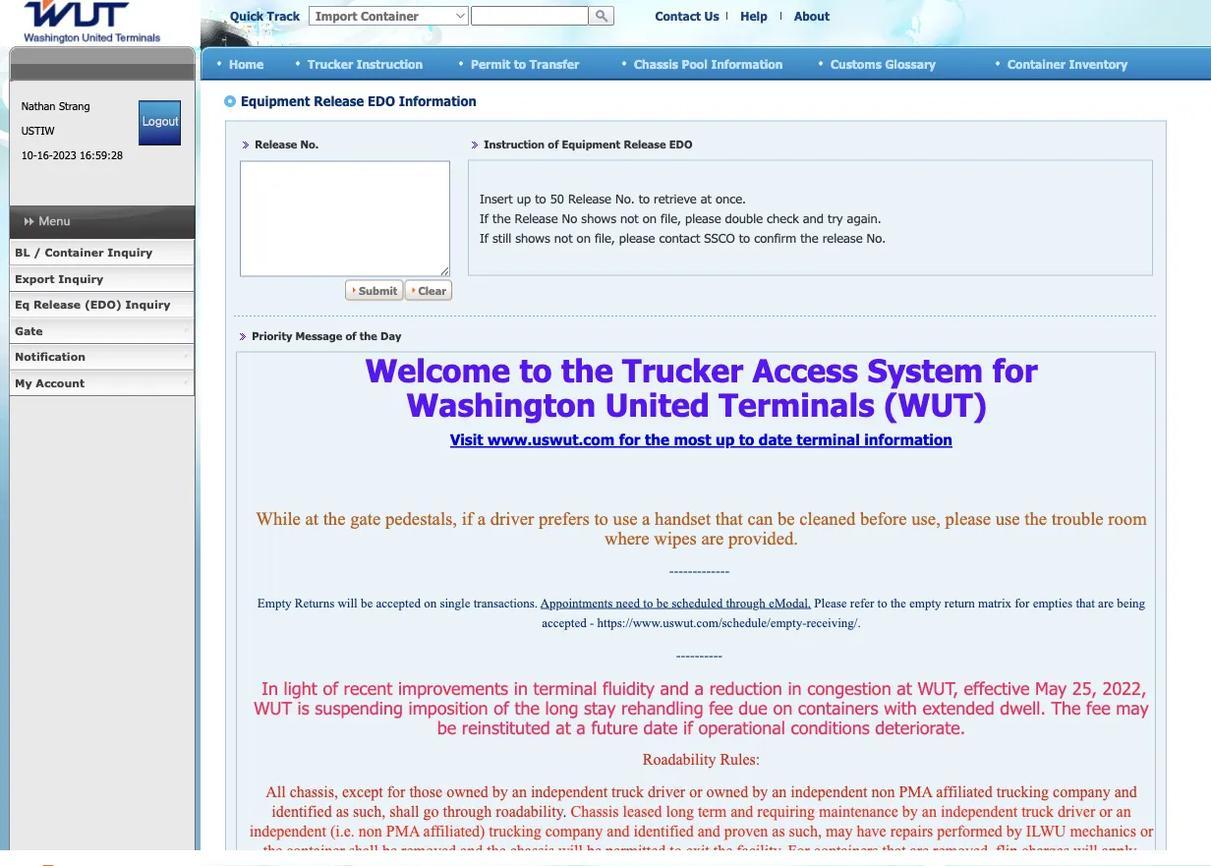 Task type: describe. For each thing, give the bounding box(es) containing it.
/
[[34, 246, 41, 259]]

help
[[741, 9, 768, 23]]

export inquiry
[[15, 272, 103, 285]]

export inquiry link
[[9, 266, 195, 292]]

track
[[267, 9, 300, 23]]

export
[[15, 272, 55, 285]]

0 horizontal spatial container
[[45, 246, 104, 259]]

about
[[795, 9, 830, 23]]

inquiry for (edo)
[[125, 298, 171, 311]]

1 vertical spatial inquiry
[[58, 272, 103, 285]]

trucker instruction
[[308, 56, 423, 71]]

bl
[[15, 246, 30, 259]]

release
[[33, 298, 81, 311]]

eq release (edo) inquiry
[[15, 298, 171, 311]]

my account link
[[9, 370, 195, 396]]

eq
[[15, 298, 30, 311]]

my account
[[15, 376, 85, 390]]

container inventory
[[1008, 56, 1128, 71]]

login image
[[139, 100, 181, 146]]

about link
[[795, 9, 830, 23]]

(edo)
[[84, 298, 122, 311]]

contact us
[[656, 9, 720, 23]]

permit to transfer
[[471, 56, 580, 71]]

inquiry for container
[[108, 246, 153, 259]]

nathan
[[21, 99, 56, 113]]

chassis
[[634, 56, 679, 71]]

home
[[229, 56, 264, 71]]

pool
[[682, 56, 708, 71]]

chassis pool information
[[634, 56, 783, 71]]

contact us link
[[656, 9, 720, 23]]



Task type: vqa. For each thing, say whether or not it's contained in the screenshot.
'10-05-2023 08:22:24'
no



Task type: locate. For each thing, give the bounding box(es) containing it.
my
[[15, 376, 32, 390]]

2023
[[53, 149, 76, 162]]

bl / container inquiry link
[[9, 240, 195, 266]]

inquiry right (edo)
[[125, 298, 171, 311]]

account
[[36, 376, 85, 390]]

trucker
[[308, 56, 353, 71]]

10-16-2023 16:59:28
[[21, 149, 123, 162]]

permit
[[471, 56, 511, 71]]

contact
[[656, 9, 701, 23]]

information
[[712, 56, 783, 71]]

inquiry down "bl / container inquiry"
[[58, 272, 103, 285]]

16-
[[37, 149, 53, 162]]

help link
[[741, 9, 768, 23]]

0 vertical spatial container
[[1008, 56, 1066, 71]]

2 vertical spatial inquiry
[[125, 298, 171, 311]]

strang
[[59, 99, 90, 113]]

container up export inquiry
[[45, 246, 104, 259]]

customs
[[831, 56, 882, 71]]

to
[[514, 56, 526, 71]]

instruction
[[357, 56, 423, 71]]

bl / container inquiry
[[15, 246, 153, 259]]

quick
[[230, 9, 264, 23]]

eq release (edo) inquiry link
[[9, 292, 195, 318]]

glossary
[[886, 56, 936, 71]]

inventory
[[1070, 56, 1128, 71]]

inquiry
[[108, 246, 153, 259], [58, 272, 103, 285], [125, 298, 171, 311]]

nathan strang
[[21, 99, 90, 113]]

1 horizontal spatial container
[[1008, 56, 1066, 71]]

transfer
[[530, 56, 580, 71]]

notification
[[15, 350, 86, 363]]

gate
[[15, 324, 43, 337]]

container
[[1008, 56, 1066, 71], [45, 246, 104, 259]]

0 vertical spatial inquiry
[[108, 246, 153, 259]]

customs glossary
[[831, 56, 936, 71]]

10-
[[21, 149, 37, 162]]

notification link
[[9, 344, 195, 370]]

16:59:28
[[80, 149, 123, 162]]

None text field
[[471, 6, 589, 26]]

ustiw
[[21, 124, 55, 137]]

inquiry up export inquiry link
[[108, 246, 153, 259]]

container left the inventory
[[1008, 56, 1066, 71]]

quick track
[[230, 9, 300, 23]]

1 vertical spatial container
[[45, 246, 104, 259]]

gate link
[[9, 318, 195, 344]]

us
[[705, 9, 720, 23]]



